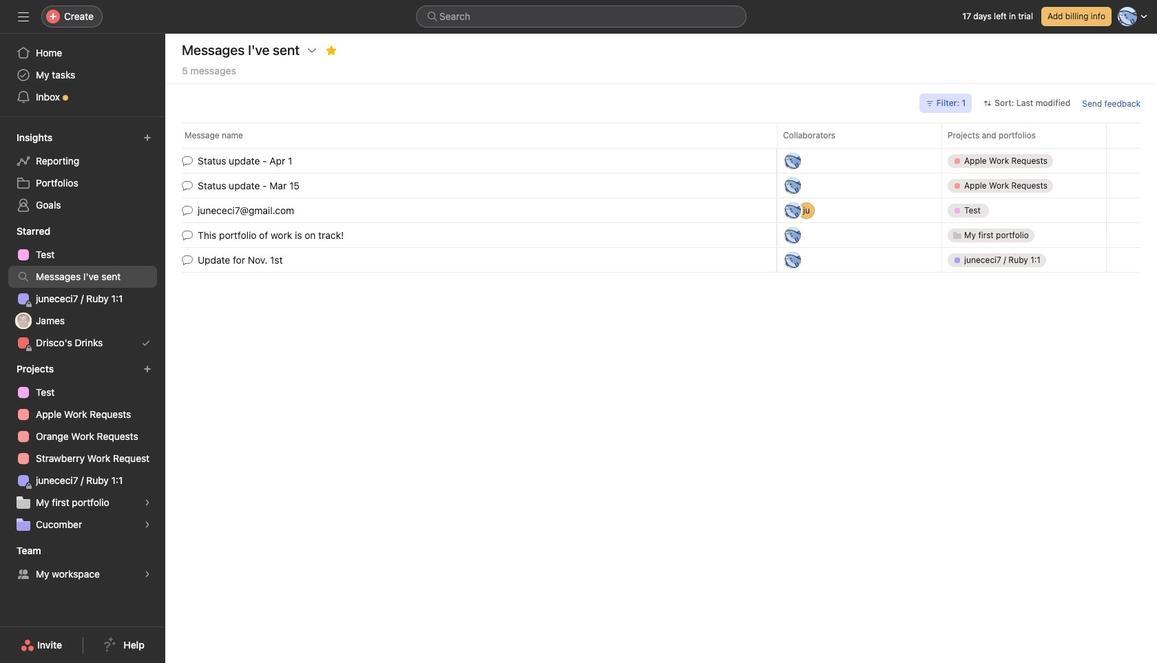 Task type: vqa. For each thing, say whether or not it's contained in the screenshot.
Your tasks for Nov 8, Task Element in the top of the page
no



Task type: describe. For each thing, give the bounding box(es) containing it.
hide sidebar image
[[18, 11, 29, 22]]

see details, my workspace image
[[143, 570, 152, 579]]

conversation name for status update - mar 15 cell
[[165, 173, 777, 198]]

starred element
[[0, 219, 165, 357]]

projects element
[[0, 357, 165, 539]]

global element
[[0, 34, 165, 116]]

1 column header from the left
[[182, 123, 781, 148]]

new insights image
[[143, 134, 152, 142]]

see details, my first portfolio image
[[143, 499, 152, 507]]

conversation name for update for nov. 1st cell
[[165, 247, 777, 273]]

new project or portfolio image
[[143, 365, 152, 373]]

3 column header from the left
[[942, 123, 1111, 148]]



Task type: locate. For each thing, give the bounding box(es) containing it.
row
[[165, 123, 1157, 148], [165, 147, 1157, 175], [182, 147, 1141, 149], [165, 172, 1157, 199], [165, 197, 1157, 224], [165, 221, 1157, 249], [165, 246, 1157, 274]]

3 cell from the top
[[942, 198, 1107, 223]]

actions image
[[307, 45, 318, 56]]

cell
[[942, 148, 1107, 174], [942, 173, 1107, 198], [942, 198, 1107, 223], [942, 247, 1107, 273]]

conversation name for junececi7@gmail.com cell
[[165, 198, 777, 223]]

2 cell from the top
[[942, 173, 1107, 198]]

list box
[[416, 6, 747, 28]]

tree grid
[[165, 147, 1157, 274]]

2 column header from the left
[[777, 123, 946, 148]]

remove from starred image
[[326, 45, 337, 56]]

cell for conversation name for status update - apr 1 cell at top
[[942, 148, 1107, 174]]

teams element
[[0, 539, 165, 588]]

cell for conversation name for status update - mar 15 cell
[[942, 173, 1107, 198]]

conversation name for this portfolio of work is on track! cell
[[165, 223, 777, 248]]

see details, cucomber image
[[143, 521, 152, 529]]

1 cell from the top
[[942, 148, 1107, 174]]

cell for conversation name for update for nov. 1st cell
[[942, 247, 1107, 273]]

4 cell from the top
[[942, 247, 1107, 273]]

conversation name for status update - apr 1 cell
[[165, 148, 777, 174]]

column header
[[182, 123, 781, 148], [777, 123, 946, 148], [942, 123, 1111, 148]]

cell for the conversation name for junececi7@gmail.com cell
[[942, 198, 1107, 223]]

insights element
[[0, 125, 165, 219]]



